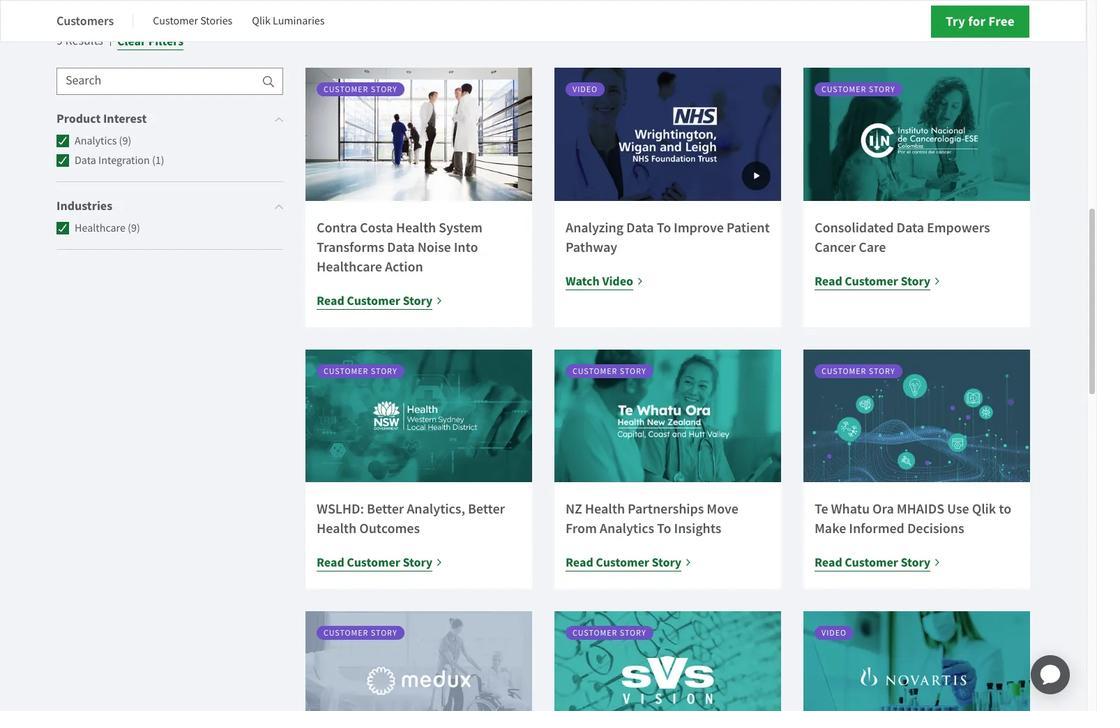 Task type: describe. For each thing, give the bounding box(es) containing it.
analyzing
[[566, 218, 624, 237]]

nz health partnerships move from analytics to insights
[[566, 500, 739, 538]]

pathway
[[566, 238, 618, 256]]

consolidated
[[815, 218, 894, 237]]

0 vertical spatial healthcare
[[75, 221, 126, 235]]

nz health partnerships move from analytics to insights link
[[566, 500, 739, 538]]

consolidated data empowers cancer care
[[815, 218, 991, 256]]

filters
[[149, 33, 184, 50]]

data inside analyzing data to improve patient pathway
[[627, 218, 654, 237]]

free
[[989, 13, 1016, 30]]

for
[[969, 13, 986, 30]]

customers menu bar
[[57, 4, 344, 38]]

7 ways to accelerate business insights image
[[804, 350, 1031, 483]]

wslhd:
[[317, 500, 364, 518]]

customers
[[57, 12, 114, 29]]

customer story for costa
[[324, 84, 398, 95]]

data inside analytics (9) data integration (1)
[[75, 154, 96, 168]]

customer inside menu bar
[[153, 14, 198, 28]]

9 results
[[57, 33, 103, 49]]

informed
[[850, 520, 905, 538]]

watch video link
[[566, 271, 644, 291]]

data inside the contra costa health system transforms data noise into healthcare action
[[387, 238, 415, 256]]

consolidated data empowers cancer care link
[[815, 218, 991, 256]]

video for the top video link
[[573, 84, 598, 95]]

try for free
[[946, 13, 1016, 30]]

action
[[385, 257, 423, 276]]

(9) for analytics
[[119, 134, 131, 148]]

partnerships
[[628, 500, 704, 518]]

use
[[948, 500, 970, 518]]

qlik inside 'customers' menu bar
[[252, 14, 271, 28]]

customer story for better
[[324, 366, 398, 377]]

read customer story link for health
[[317, 553, 443, 573]]

healthcare inside the contra costa health system transforms data noise into healthcare action
[[317, 257, 382, 276]]

transforms
[[317, 238, 385, 256]]

to
[[1000, 500, 1012, 518]]

analytics inside the nz health partnerships move from analytics to insights
[[600, 520, 655, 538]]

te whatu ora mhaids use qlik to make informed decisions link
[[815, 500, 1012, 538]]

into
[[454, 238, 478, 256]]

qlik inside te whatu ora mhaids use qlik to make informed decisions
[[973, 500, 997, 518]]

customer stories link
[[153, 4, 233, 38]]

cancer
[[815, 238, 857, 256]]

customer story for data
[[822, 84, 896, 95]]

decisions
[[908, 520, 965, 538]]

wslhd: better analytics, better health outcomes
[[317, 500, 505, 538]]

data inside consolidated data empowers cancer care
[[897, 218, 925, 237]]

product interest button
[[57, 109, 283, 129]]

(1)
[[152, 154, 164, 168]]

to inside the nz health partnerships move from analytics to insights
[[658, 520, 672, 538]]

watch video
[[566, 273, 634, 290]]

1 better from the left
[[367, 500, 404, 518]]

luminaries
[[273, 14, 325, 28]]

outcomes
[[360, 520, 420, 538]]

try for free link
[[932, 6, 1030, 38]]

insights
[[675, 520, 722, 538]]

patient
[[727, 218, 770, 237]]

clear
[[117, 33, 146, 50]]

read customer story for use
[[815, 554, 931, 571]]

customer story for health
[[573, 366, 647, 377]]

watch
[[566, 273, 600, 290]]

read customer story link for care
[[815, 271, 942, 291]]

(9) for healthcare
[[128, 221, 140, 235]]

9
[[57, 33, 63, 49]]

0 vertical spatial video link
[[555, 68, 782, 201]]

analytics inside analytics (9) data integration (1)
[[75, 134, 117, 148]]

2 better from the left
[[468, 500, 505, 518]]



Task type: vqa. For each thing, say whether or not it's contained in the screenshot.


Task type: locate. For each thing, give the bounding box(es) containing it.
(9) inside analytics (9) data integration (1)
[[119, 134, 131, 148]]

read for te whatu ora mhaids use qlik to make informed decisions
[[815, 554, 843, 571]]

health up noise
[[396, 218, 436, 237]]

1 vertical spatial healthcare
[[317, 257, 382, 276]]

contra
[[317, 218, 357, 237]]

read customer story link for transforms
[[317, 291, 443, 311]]

2 vertical spatial health
[[317, 520, 357, 538]]

customer story link
[[306, 68, 533, 201], [804, 68, 1031, 201], [306, 350, 533, 483], [555, 350, 782, 483], [804, 350, 1031, 483], [306, 612, 533, 711], [555, 612, 782, 711]]

0 vertical spatial qlik
[[252, 14, 271, 28]]

read customer story down nz health partnerships move from analytics to insights link
[[566, 554, 682, 571]]

data
[[75, 154, 96, 168], [627, 218, 654, 237], [897, 218, 925, 237], [387, 238, 415, 256]]

qlik
[[252, 14, 271, 28], [973, 500, 997, 518]]

1 vertical spatial (9)
[[128, 221, 140, 235]]

customer story link for health
[[306, 68, 533, 201]]

data right analyzing
[[627, 218, 654, 237]]

0 horizontal spatial better
[[367, 500, 404, 518]]

1 horizontal spatial health
[[396, 218, 436, 237]]

0 vertical spatial video
[[573, 84, 598, 95]]

data left empowers
[[897, 218, 925, 237]]

0 vertical spatial analytics
[[75, 134, 117, 148]]

customer story link for partnerships
[[555, 350, 782, 483]]

video
[[573, 84, 598, 95], [603, 273, 634, 290], [822, 628, 847, 639]]

empowers
[[928, 218, 991, 237]]

nsw image
[[306, 350, 533, 483]]

1 vertical spatial video link
[[804, 612, 1031, 711]]

customer story for whatu
[[822, 366, 896, 377]]

0 horizontal spatial healthcare
[[75, 221, 126, 235]]

product interest
[[57, 111, 147, 127]]

read
[[815, 273, 843, 290], [317, 292, 345, 309], [317, 554, 345, 571], [566, 554, 594, 571], [815, 554, 843, 571]]

nz
[[566, 500, 583, 518]]

analyzing data to improve patient pathway
[[566, 218, 770, 256]]

0 vertical spatial to
[[657, 218, 672, 237]]

read customer story down care at top right
[[815, 273, 931, 290]]

read down make
[[815, 554, 843, 571]]

1 vertical spatial analytics
[[600, 520, 655, 538]]

0 horizontal spatial qlik
[[252, 14, 271, 28]]

application
[[1015, 639, 1087, 711]]

clear filters link
[[117, 32, 184, 51]]

contra costa health system transforms data noise into healthcare action link
[[317, 218, 483, 276]]

1 vertical spatial qlik
[[973, 500, 997, 518]]

customer stories
[[153, 14, 233, 28]]

read customer story link down action
[[317, 291, 443, 311]]

system
[[439, 218, 483, 237]]

customer story
[[324, 84, 398, 95], [822, 84, 896, 95], [324, 366, 398, 377], [573, 366, 647, 377], [822, 366, 896, 377], [324, 628, 398, 639], [573, 628, 647, 639]]

data left the integration
[[75, 154, 96, 168]]

customerstory novartis image
[[804, 612, 1031, 711]]

read for contra costa health system transforms data noise into healthcare action
[[317, 292, 345, 309]]

to
[[657, 218, 672, 237], [658, 520, 672, 538]]

to down partnerships
[[658, 520, 672, 538]]

read down transforms
[[317, 292, 345, 309]]

2 horizontal spatial video
[[822, 628, 847, 639]]

customer
[[153, 14, 198, 28], [324, 84, 369, 95], [822, 84, 867, 95], [845, 273, 899, 290], [347, 292, 401, 309], [324, 366, 369, 377], [573, 366, 618, 377], [822, 366, 867, 377], [347, 554, 401, 571], [596, 554, 650, 571], [845, 554, 899, 571], [324, 628, 369, 639], [573, 628, 618, 639]]

healthcare down transforms
[[317, 257, 382, 276]]

medux image
[[306, 612, 533, 711]]

read customer story link for from
[[566, 553, 693, 573]]

noise
[[418, 238, 451, 256]]

customer story link for empowers
[[804, 68, 1031, 201]]

video for the bottom video link
[[822, 628, 847, 639]]

health up from
[[585, 500, 625, 518]]

clear filters
[[117, 33, 184, 50]]

customer story link for ora
[[804, 350, 1031, 483]]

te whatu ora mhaids use qlik to make informed decisions
[[815, 500, 1012, 538]]

read down from
[[566, 554, 594, 571]]

read down cancer
[[815, 273, 843, 290]]

2 vertical spatial video
[[822, 628, 847, 639]]

read customer story link down informed
[[815, 553, 942, 573]]

read customer story link down outcomes
[[317, 553, 443, 573]]

better up outcomes
[[367, 500, 404, 518]]

0 horizontal spatial health
[[317, 520, 357, 538]]

colombian national cancer institute image
[[804, 68, 1031, 201]]

read customer story for from
[[566, 554, 682, 571]]

qlik luminaries link
[[252, 4, 325, 38]]

try
[[946, 13, 966, 30]]

whatu
[[832, 500, 870, 518]]

industries button
[[57, 196, 283, 216]]

1 horizontal spatial qlik
[[973, 500, 997, 518]]

0 horizontal spatial analytics
[[75, 134, 117, 148]]

costa
[[360, 218, 394, 237]]

to inside analyzing data to improve patient pathway
[[657, 218, 672, 237]]

health inside the contra costa health system transforms data noise into healthcare action
[[396, 218, 436, 237]]

read customer story down informed
[[815, 554, 931, 571]]

analyzing data to improve patient pathway link
[[566, 218, 770, 256]]

read customer story for health
[[317, 554, 433, 571]]

(9) down the industries dropdown button
[[128, 221, 140, 235]]

improve
[[674, 218, 724, 237]]

customer story link for analytics,
[[306, 350, 533, 483]]

read customer story for care
[[815, 273, 931, 290]]

1 vertical spatial health
[[585, 500, 625, 518]]

data up action
[[387, 238, 415, 256]]

make
[[815, 520, 847, 538]]

healthcare
[[75, 221, 126, 235], [317, 257, 382, 276]]

results
[[65, 33, 103, 49]]

read customer story link down nz health partnerships move from analytics to insights link
[[566, 553, 693, 573]]

2 horizontal spatial health
[[585, 500, 625, 518]]

interest
[[103, 111, 147, 127]]

(9) up the integration
[[119, 134, 131, 148]]

0 vertical spatial (9)
[[119, 134, 131, 148]]

read customer story link for use
[[815, 553, 942, 573]]

stories
[[200, 14, 233, 28]]

0 vertical spatial health
[[396, 218, 436, 237]]

analytics,
[[407, 500, 465, 518]]

0 horizontal spatial video
[[573, 84, 598, 95]]

qlik left luminaries
[[252, 14, 271, 28]]

0 horizontal spatial video link
[[555, 68, 782, 201]]

read customer story link down care at top right
[[815, 271, 942, 291]]

move
[[707, 500, 739, 518]]

integration
[[98, 154, 150, 168]]

contra costa health system transforms data noise into healthcare action
[[317, 218, 483, 276]]

better
[[367, 500, 404, 518], [468, 500, 505, 518]]

to left improve
[[657, 218, 672, 237]]

product
[[57, 111, 101, 127]]

health down wslhd:
[[317, 520, 357, 538]]

health
[[396, 218, 436, 237], [585, 500, 625, 518], [317, 520, 357, 538]]

industries
[[57, 198, 112, 215]]

health inside wslhd: better analytics, better health outcomes
[[317, 520, 357, 538]]

read for nz health partnerships move from analytics to insights
[[566, 554, 594, 571]]

read customer story link
[[815, 271, 942, 291], [317, 291, 443, 311], [317, 553, 443, 573], [566, 553, 693, 573], [815, 553, 942, 573]]

mhaids
[[897, 500, 945, 518]]

video link
[[555, 68, 782, 201], [804, 612, 1031, 711]]

te
[[815, 500, 829, 518]]

1 vertical spatial video
[[603, 273, 634, 290]]

ora
[[873, 500, 895, 518]]

read down wslhd:
[[317, 554, 345, 571]]

svs image
[[555, 612, 782, 711]]

health inside the nz health partnerships move from analytics to insights
[[585, 500, 625, 518]]

analytics down the product interest
[[75, 134, 117, 148]]

story
[[371, 84, 398, 95], [870, 84, 896, 95], [901, 273, 931, 290], [403, 292, 433, 309], [371, 366, 398, 377], [620, 366, 647, 377], [870, 366, 896, 377], [403, 554, 433, 571], [652, 554, 682, 571], [901, 554, 931, 571], [371, 628, 398, 639], [620, 628, 647, 639]]

1 horizontal spatial healthcare
[[317, 257, 382, 276]]

from
[[566, 520, 597, 538]]

healthcare (9)
[[75, 221, 140, 235]]

analytics down partnerships
[[600, 520, 655, 538]]

read customer story down outcomes
[[317, 554, 433, 571]]

healthcare down industries on the left of the page
[[75, 221, 126, 235]]

1 horizontal spatial video link
[[804, 612, 1031, 711]]

qlik left to at bottom
[[973, 500, 997, 518]]

analytics
[[75, 134, 117, 148], [600, 520, 655, 538]]

read customer story down action
[[317, 292, 433, 309]]

(9)
[[119, 134, 131, 148], [128, 221, 140, 235]]

read customer story for transforms
[[317, 292, 433, 309]]

qlik luminaries
[[252, 14, 325, 28]]

analytics (9) data integration (1)
[[75, 134, 164, 168]]

1 horizontal spatial analytics
[[600, 520, 655, 538]]

1 horizontal spatial better
[[468, 500, 505, 518]]

read for wslhd: better analytics, better health outcomes
[[317, 554, 345, 571]]

read customer story
[[815, 273, 931, 290], [317, 292, 433, 309], [317, 554, 433, 571], [566, 554, 682, 571], [815, 554, 931, 571]]

read for consolidated data empowers cancer care
[[815, 273, 843, 290]]

care
[[859, 238, 887, 256]]

better right analytics,
[[468, 500, 505, 518]]

nz_health_partnerships image
[[555, 350, 782, 483]]

wslhd: better analytics, better health outcomes link
[[317, 500, 505, 538]]

1 horizontal spatial video
[[603, 273, 634, 290]]

1 vertical spatial to
[[658, 520, 672, 538]]



